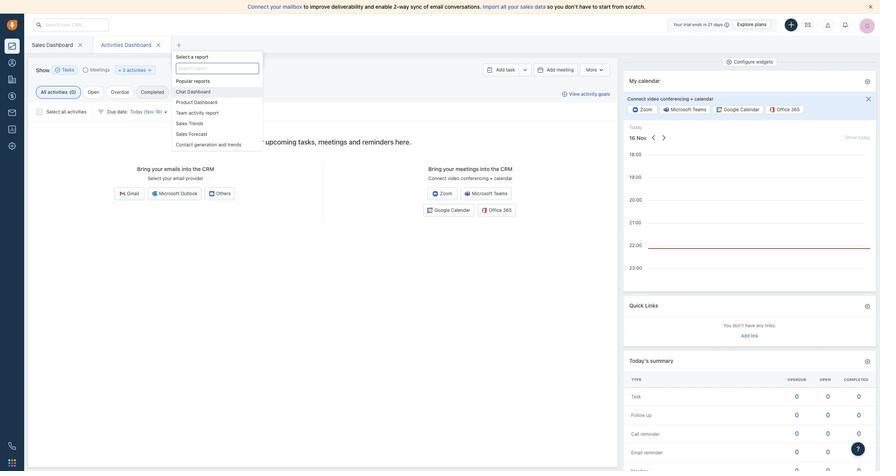 Task type: describe. For each thing, give the bounding box(es) containing it.
office 365 for the right zoom button 'office 365' button
[[777, 107, 800, 113]]

gmail button
[[114, 187, 145, 200]]

0 horizontal spatial overdue
[[111, 89, 129, 95]]

link
[[751, 333, 759, 339]]

links
[[646, 302, 659, 309]]

+ 3 activities link
[[119, 66, 153, 74]]

add meeting
[[547, 67, 574, 73]]

chat dashboard
[[176, 89, 211, 95]]

your for bring your emails into the crm select your email provider
[[152, 166, 163, 172]]

activities dashboard
[[101, 41, 151, 48]]

office 365 button for the right zoom button
[[766, 105, 804, 114]]

quick links
[[630, 302, 659, 309]]

explore
[[738, 22, 754, 27]]

you
[[724, 323, 732, 329]]

1 horizontal spatial email
[[430, 3, 444, 10]]

365 for the right zoom button 'office 365' button
[[792, 107, 800, 113]]

21:00
[[630, 220, 642, 225]]

select for select all activities
[[47, 109, 60, 115]]

meetings
[[90, 67, 110, 73]]

zoom for leftmost zoom button
[[440, 191, 452, 197]]

sales forecast
[[176, 131, 207, 137]]

1 vertical spatial overdue
[[788, 377, 807, 382]]

1 vertical spatial (
[[144, 109, 146, 115]]

explore plans link
[[733, 20, 771, 29]]

0 horizontal spatial all
[[61, 109, 66, 115]]

upcoming
[[266, 138, 297, 146]]

report for select a report
[[195, 54, 208, 60]]

reminder for call reminder
[[641, 431, 660, 437]]

start
[[599, 3, 611, 10]]

your for connect your mailbox to improve deliverability and enable 2-way sync of email conversations. import all your sales data so you don't have to start from scratch.
[[270, 3, 282, 10]]

emails
[[164, 166, 181, 172]]

conversations.
[[445, 3, 482, 10]]

dashboard for product dashboard
[[194, 99, 217, 105]]

bring your emails into the crm select your email provider
[[137, 166, 214, 181]]

your for find your upcoming tasks, meetings and reminders here.
[[250, 138, 264, 146]]

18:00
[[630, 152, 642, 157]]

sales dashboard
[[32, 41, 73, 48]]

team
[[176, 110, 188, 116]]

bring for bring your emails into the crm
[[137, 166, 150, 172]]

from
[[612, 3, 624, 10]]

1 horizontal spatial nov
[[637, 135, 647, 141]]

0 vertical spatial video
[[648, 96, 659, 102]]

product dashboard
[[176, 99, 217, 105]]

today for today
[[630, 125, 643, 130]]

1 horizontal spatial and
[[349, 138, 361, 146]]

sales for sales dashboard
[[32, 41, 45, 48]]

ends
[[693, 22, 702, 27]]

my
[[630, 77, 637, 84]]

completed for overdue
[[141, 89, 164, 95]]

phone image
[[8, 442, 16, 450]]

sync
[[411, 3, 422, 10]]

bring for bring your meetings into the crm
[[429, 166, 442, 172]]

0 horizontal spatial open
[[88, 89, 99, 95]]

report for team activity report
[[206, 110, 219, 116]]

others
[[216, 191, 231, 197]]

1 horizontal spatial don't
[[733, 323, 744, 329]]

reminders
[[362, 138, 394, 146]]

product
[[176, 99, 193, 105]]

improve
[[310, 3, 330, 10]]

1 horizontal spatial zoom button
[[628, 105, 658, 114]]

add link
[[742, 333, 759, 339]]

microsoft for bring your meetings into the crm
[[472, 191, 493, 197]]

0 vertical spatial calendar
[[639, 77, 660, 84]]

microsoft outlook button
[[148, 187, 202, 200]]

connect video conferencing + calendar
[[628, 96, 714, 102]]

calendar inside "bring your meetings into the crm connect video conferencing + calendar"
[[494, 176, 513, 181]]

others button
[[205, 187, 235, 200]]

call
[[632, 431, 640, 437]]

your
[[674, 22, 683, 27]]

team activity report
[[176, 110, 219, 116]]

teams for microsoft teams button related to leftmost zoom button
[[494, 191, 508, 197]]

22:00
[[630, 242, 642, 248]]

1 to from the left
[[304, 3, 309, 10]]

of
[[424, 3, 429, 10]]

way
[[399, 3, 409, 10]]

task
[[506, 67, 515, 73]]

1 vertical spatial calendar
[[695, 96, 714, 102]]

google calendar button for microsoft teams button related to leftmost zoom button
[[423, 204, 475, 217]]

your for bring your meetings into the crm connect video conferencing + calendar
[[443, 166, 454, 172]]

more
[[586, 67, 597, 73]]

sales for sales trends
[[176, 121, 188, 126]]

office 365 for leftmost zoom button 'office 365' button
[[489, 207, 512, 213]]

add task
[[496, 67, 515, 73]]

) for today ( nov 16 )
[[160, 109, 162, 115]]

2 to from the left
[[593, 3, 598, 10]]

+ inside button
[[119, 67, 121, 73]]

type
[[632, 377, 642, 382]]

show
[[36, 67, 50, 73]]

+ 3 activities
[[119, 67, 146, 73]]

video inside "bring your meetings into the crm connect video conferencing + calendar"
[[448, 176, 460, 181]]

19:00
[[630, 174, 642, 180]]

1 horizontal spatial open
[[820, 377, 831, 382]]

2 horizontal spatial and
[[365, 3, 374, 10]]

phone element
[[5, 439, 20, 454]]

generation
[[194, 142, 217, 148]]

up
[[647, 413, 652, 418]]

0 horizontal spatial have
[[580, 3, 591, 10]]

configure widgets
[[734, 59, 773, 65]]

email reminder
[[632, 450, 663, 456]]

0 horizontal spatial nov
[[146, 109, 154, 115]]

all
[[41, 89, 46, 95]]

tasks,
[[298, 138, 317, 146]]

gmail
[[127, 191, 139, 197]]

connect your mailbox link
[[248, 3, 304, 10]]

email image
[[806, 21, 811, 28]]

sales for sales forecast
[[176, 131, 188, 137]]

popular
[[176, 78, 193, 84]]

in
[[704, 22, 707, 27]]

reminder for email reminder
[[644, 450, 663, 456]]

trends
[[228, 142, 241, 148]]

chat
[[176, 89, 186, 95]]

20:00
[[630, 197, 642, 203]]

list box containing chat dashboard
[[172, 87, 263, 151]]

find your upcoming tasks, meetings and reminders here.
[[235, 138, 411, 146]]

days
[[714, 22, 723, 27]]

select a report
[[176, 54, 208, 60]]

1 horizontal spatial 16
[[630, 135, 636, 141]]

0 horizontal spatial zoom button
[[428, 187, 458, 200]]

view activity goals link
[[562, 91, 611, 97]]

select inside "bring your emails into the crm select your email provider"
[[148, 176, 161, 181]]

the for emails
[[193, 166, 201, 172]]

date:
[[117, 109, 128, 115]]

0 vertical spatial don't
[[565, 3, 578, 10]]

select all activities
[[47, 109, 87, 115]]

follow up
[[632, 413, 652, 418]]

office for the right zoom button 'office 365' button
[[777, 107, 790, 113]]

office for leftmost zoom button 'office 365' button
[[489, 207, 502, 213]]

follow
[[632, 413, 645, 418]]

zoom for the right zoom button
[[640, 107, 653, 113]]

calendar for leftmost zoom button 'office 365' button
[[451, 207, 470, 213]]

calendar for the right zoom button 'office 365' button
[[741, 107, 760, 113]]

microsoft teams for the right zoom button's microsoft teams button
[[671, 107, 707, 113]]

contact
[[176, 142, 193, 148]]

23:00
[[630, 265, 642, 271]]

3
[[123, 67, 126, 73]]

summary
[[651, 357, 674, 364]]

call reminder
[[632, 431, 660, 437]]

your trial ends in 21 days
[[674, 22, 723, 27]]

view
[[570, 91, 580, 97]]

today for today ( nov 16 )
[[130, 109, 143, 115]]

activities for 3
[[127, 67, 146, 73]]

1 vertical spatial have
[[745, 323, 756, 329]]

you don't have any links.
[[724, 323, 777, 329]]



Task type: vqa. For each thing, say whether or not it's contained in the screenshot.
Create Sales Sequence
no



Task type: locate. For each thing, give the bounding box(es) containing it.
connect
[[248, 3, 269, 10], [628, 96, 646, 102], [429, 176, 447, 181]]

2 the from the left
[[491, 166, 499, 172]]

0 vertical spatial have
[[580, 3, 591, 10]]

activities right all
[[48, 89, 68, 95]]

to right mailbox
[[304, 3, 309, 10]]

quick
[[630, 302, 644, 309]]

0 vertical spatial google calendar button
[[713, 105, 764, 114]]

1 horizontal spatial google
[[724, 107, 739, 113]]

microsoft teams down connect video conferencing + calendar
[[671, 107, 707, 113]]

sales down "team"
[[176, 121, 188, 126]]

meetings inside "bring your meetings into the crm connect video conferencing + calendar"
[[456, 166, 479, 172]]

1 horizontal spatial calendar
[[741, 107, 760, 113]]

forecast
[[189, 131, 207, 137]]

all activities ( 0 )
[[41, 89, 76, 95]]

2 vertical spatial select
[[148, 176, 161, 181]]

crm for bring your meetings into the crm
[[501, 166, 513, 172]]

any
[[757, 323, 764, 329]]

365 for leftmost zoom button 'office 365' button
[[503, 207, 512, 213]]

1 horizontal spatial have
[[745, 323, 756, 329]]

select left a
[[176, 54, 190, 60]]

0 horizontal spatial email
[[173, 176, 185, 181]]

1 the from the left
[[193, 166, 201, 172]]

1 vertical spatial +
[[691, 96, 694, 102]]

1 vertical spatial sales
[[176, 121, 188, 126]]

google for the right zoom button 'office 365' button
[[724, 107, 739, 113]]

1 vertical spatial )
[[160, 109, 162, 115]]

so
[[547, 3, 553, 10]]

1 vertical spatial teams
[[494, 191, 508, 197]]

microsoft for bring your emails into the crm
[[159, 191, 179, 197]]

2 into from the left
[[480, 166, 490, 172]]

select for select a report
[[176, 54, 190, 60]]

import all your sales data link
[[483, 3, 547, 10]]

1 horizontal spatial select
[[148, 176, 161, 181]]

activities inside button
[[127, 67, 146, 73]]

2 vertical spatial calendar
[[494, 176, 513, 181]]

due
[[107, 109, 116, 115]]

1 vertical spatial microsoft teams
[[472, 191, 508, 197]]

0 link
[[796, 393, 799, 400], [827, 393, 830, 400], [858, 393, 861, 400], [796, 412, 799, 419], [827, 412, 830, 419], [858, 412, 861, 419], [796, 430, 799, 437], [827, 430, 830, 437], [858, 430, 861, 437], [796, 449, 799, 456], [827, 449, 830, 456], [858, 449, 861, 456]]

0 vertical spatial office
[[777, 107, 790, 113]]

meetings
[[318, 138, 347, 146], [456, 166, 479, 172]]

your inside "bring your meetings into the crm connect video conferencing + calendar"
[[443, 166, 454, 172]]

teams down connect video conferencing + calendar
[[693, 107, 707, 113]]

email
[[632, 450, 643, 456]]

0 horizontal spatial )
[[74, 89, 76, 95]]

1 bring from the left
[[137, 166, 150, 172]]

dashboard for chat dashboard
[[187, 89, 211, 95]]

( right date:
[[144, 109, 146, 115]]

1 horizontal spatial to
[[593, 3, 598, 10]]

report inside list box
[[206, 110, 219, 116]]

into inside "bring your meetings into the crm connect video conferencing + calendar"
[[480, 166, 490, 172]]

my calendar
[[630, 77, 660, 84]]

connect for connect your mailbox to improve deliverability and enable 2-way sync of email conversations. import all your sales data so you don't have to start from scratch.
[[248, 3, 269, 10]]

report
[[195, 54, 208, 60], [206, 110, 219, 116]]

deliverability
[[332, 3, 364, 10]]

0 vertical spatial )
[[74, 89, 76, 95]]

dashboard up product dashboard
[[187, 89, 211, 95]]

have up the add link
[[745, 323, 756, 329]]

teams down "bring your meetings into the crm connect video conferencing + calendar"
[[494, 191, 508, 197]]

microsoft teams for microsoft teams button related to leftmost zoom button
[[472, 191, 508, 197]]

zoom button
[[628, 105, 658, 114], [428, 187, 458, 200]]

) up select all activities
[[74, 89, 76, 95]]

teams for the right zoom button's microsoft teams button
[[693, 107, 707, 113]]

google calendar for microsoft teams button related to leftmost zoom button
[[435, 207, 470, 213]]

zoom down "bring your meetings into the crm connect video conferencing + calendar"
[[440, 191, 452, 197]]

Search report search field
[[176, 63, 259, 74]]

activity
[[581, 91, 597, 97], [189, 110, 204, 116]]

1 vertical spatial activities
[[48, 89, 68, 95]]

2 vertical spatial connect
[[429, 176, 447, 181]]

google calendar button for the right zoom button's microsoft teams button
[[713, 105, 764, 114]]

2 crm from the left
[[501, 166, 513, 172]]

1 horizontal spatial today
[[630, 125, 643, 130]]

1 vertical spatial don't
[[733, 323, 744, 329]]

Search your CRM... text field
[[33, 18, 109, 31]]

all
[[501, 3, 507, 10], [61, 109, 66, 115]]

21
[[708, 22, 713, 27]]

0 vertical spatial meetings
[[318, 138, 347, 146]]

0 vertical spatial all
[[501, 3, 507, 10]]

nov
[[146, 109, 154, 115], [637, 135, 647, 141]]

activity down product dashboard
[[189, 110, 204, 116]]

freshworks switcher image
[[8, 459, 16, 467]]

2 horizontal spatial +
[[691, 96, 694, 102]]

microsoft teams down "bring your meetings into the crm connect video conferencing + calendar"
[[472, 191, 508, 197]]

1 vertical spatial 365
[[503, 207, 512, 213]]

report right a
[[195, 54, 208, 60]]

zoom button up 16 nov
[[628, 105, 658, 114]]

don't
[[565, 3, 578, 10], [733, 323, 744, 329]]

16 nov
[[630, 135, 647, 141]]

and left "reminders"
[[349, 138, 361, 146]]

microsoft down "bring your meetings into the crm connect video conferencing + calendar"
[[472, 191, 493, 197]]

0 horizontal spatial crm
[[202, 166, 214, 172]]

zoom down connect video conferencing + calendar
[[640, 107, 653, 113]]

microsoft teams button down connect video conferencing + calendar
[[660, 105, 711, 114]]

list box
[[172, 87, 263, 151]]

0 vertical spatial office 365 button
[[766, 105, 804, 114]]

( up select all activities
[[69, 89, 71, 95]]

data
[[535, 3, 546, 10]]

0 vertical spatial nov
[[146, 109, 154, 115]]

0 horizontal spatial 16
[[155, 109, 160, 115]]

contact generation and trends
[[176, 142, 241, 148]]

0 vertical spatial 16
[[155, 109, 160, 115]]

microsoft inside button
[[159, 191, 179, 197]]

to left start
[[593, 3, 598, 10]]

microsoft teams button for leftmost zoom button
[[461, 187, 512, 200]]

0 vertical spatial microsoft teams
[[671, 107, 707, 113]]

connect your mailbox to improve deliverability and enable 2-way sync of email conversations. import all your sales data so you don't have to start from scratch.
[[248, 3, 646, 10]]

activity for view
[[581, 91, 597, 97]]

due date:
[[107, 109, 128, 115]]

0 horizontal spatial meetings
[[318, 138, 347, 146]]

2 bring from the left
[[429, 166, 442, 172]]

0 vertical spatial email
[[430, 3, 444, 10]]

microsoft left outlook
[[159, 191, 179, 197]]

16 up 18:00 on the top
[[630, 135, 636, 141]]

0 horizontal spatial video
[[448, 176, 460, 181]]

sales trends
[[176, 121, 203, 126]]

1 vertical spatial reminder
[[644, 450, 663, 456]]

office 365
[[777, 107, 800, 113], [489, 207, 512, 213]]

and left trends
[[218, 142, 226, 148]]

0 horizontal spatial bring
[[137, 166, 150, 172]]

google calendar for the right zoom button's microsoft teams button
[[724, 107, 760, 113]]

+
[[119, 67, 121, 73], [691, 96, 694, 102], [490, 176, 493, 181]]

1 horizontal spatial conferencing
[[661, 96, 689, 102]]

1 vertical spatial office
[[489, 207, 502, 213]]

2 vertical spatial activities
[[67, 109, 87, 115]]

1 horizontal spatial completed
[[844, 377, 869, 382]]

0 vertical spatial office 365
[[777, 107, 800, 113]]

add task button
[[483, 64, 519, 76]]

0 horizontal spatial add
[[496, 67, 505, 73]]

teams
[[693, 107, 707, 113], [494, 191, 508, 197]]

0 vertical spatial today
[[130, 109, 143, 115]]

today ( nov 16 )
[[130, 109, 162, 115]]

all right import at the right top
[[501, 3, 507, 10]]

0 horizontal spatial 365
[[503, 207, 512, 213]]

here.
[[396, 138, 411, 146]]

trends
[[189, 121, 203, 126]]

1 vertical spatial completed
[[844, 377, 869, 382]]

connect inside "bring your meetings into the crm connect video conferencing + calendar"
[[429, 176, 447, 181]]

0 vertical spatial overdue
[[111, 89, 129, 95]]

configure widgets button
[[723, 58, 778, 67]]

the inside "bring your meetings into the crm connect video conferencing + calendar"
[[491, 166, 499, 172]]

conferencing
[[661, 96, 689, 102], [461, 176, 489, 181]]

0 horizontal spatial microsoft
[[159, 191, 179, 197]]

google calendar button
[[713, 105, 764, 114], [423, 204, 475, 217]]

microsoft down connect video conferencing + calendar
[[671, 107, 692, 113]]

2 horizontal spatial connect
[[628, 96, 646, 102]]

have left start
[[580, 3, 591, 10]]

dashboard up team activity report
[[194, 99, 217, 105]]

0 vertical spatial connect
[[248, 3, 269, 10]]

plans
[[755, 22, 767, 27]]

0 vertical spatial zoom button
[[628, 105, 658, 114]]

0 horizontal spatial google
[[435, 207, 450, 213]]

1 horizontal spatial video
[[648, 96, 659, 102]]

dashboard up + 3 activities link
[[125, 41, 151, 48]]

0 horizontal spatial today
[[130, 109, 143, 115]]

microsoft outlook
[[159, 191, 198, 197]]

activities down 'all activities ( 0 )'
[[67, 109, 87, 115]]

0 vertical spatial google calendar
[[724, 107, 760, 113]]

0 horizontal spatial connect
[[248, 3, 269, 10]]

select down 'all activities ( 0 )'
[[47, 109, 60, 115]]

today right date:
[[130, 109, 143, 115]]

down image
[[147, 68, 153, 73]]

1 vertical spatial email
[[173, 176, 185, 181]]

bring your meetings into the crm connect video conferencing + calendar
[[429, 166, 513, 181]]

add for add meeting
[[547, 67, 556, 73]]

goals
[[599, 91, 611, 97]]

email down the emails
[[173, 176, 185, 181]]

0 vertical spatial conferencing
[[661, 96, 689, 102]]

select up the microsoft outlook button
[[148, 176, 161, 181]]

report down product dashboard
[[206, 110, 219, 116]]

conferencing inside "bring your meetings into the crm connect video conferencing + calendar"
[[461, 176, 489, 181]]

reminder right call
[[641, 431, 660, 437]]

0 horizontal spatial conferencing
[[461, 176, 489, 181]]

trial
[[684, 22, 692, 27]]

email inside "bring your emails into the crm select your email provider"
[[173, 176, 185, 181]]

0 horizontal spatial calendar
[[451, 207, 470, 213]]

sales up the contact
[[176, 131, 188, 137]]

1 horizontal spatial the
[[491, 166, 499, 172]]

task
[[632, 394, 641, 400]]

add meeting button
[[534, 64, 578, 76]]

office 365 button for leftmost zoom button
[[478, 204, 516, 217]]

0 vertical spatial sales
[[32, 41, 45, 48]]

crm inside "bring your meetings into the crm connect video conferencing + calendar"
[[501, 166, 513, 172]]

dashboard down search your crm... text box
[[46, 41, 73, 48]]

1 crm from the left
[[202, 166, 214, 172]]

1 horizontal spatial connect
[[429, 176, 447, 181]]

sales
[[32, 41, 45, 48], [176, 121, 188, 126], [176, 131, 188, 137]]

today's
[[630, 357, 649, 364]]

explore plans
[[738, 22, 767, 27]]

more button
[[580, 64, 611, 76], [580, 64, 611, 76]]

zoom button down "bring your meetings into the crm connect video conferencing + calendar"
[[428, 187, 458, 200]]

0 vertical spatial 365
[[792, 107, 800, 113]]

add
[[496, 67, 505, 73], [547, 67, 556, 73], [742, 333, 750, 339]]

activity for team
[[189, 110, 204, 116]]

reminder right 'email'
[[644, 450, 663, 456]]

1 vertical spatial meetings
[[456, 166, 479, 172]]

0 horizontal spatial to
[[304, 3, 309, 10]]

close image
[[869, 5, 873, 9]]

) left "team"
[[160, 109, 162, 115]]

all down 'all activities ( 0 )'
[[61, 109, 66, 115]]

bring inside "bring your meetings into the crm connect video conferencing + calendar"
[[429, 166, 442, 172]]

crm inside "bring your emails into the crm select your email provider"
[[202, 166, 214, 172]]

office
[[777, 107, 790, 113], [489, 207, 502, 213]]

0 horizontal spatial (
[[69, 89, 71, 95]]

connect for connect video conferencing + calendar
[[628, 96, 646, 102]]

today up 16 nov
[[630, 125, 643, 130]]

1 vertical spatial 16
[[630, 135, 636, 141]]

you
[[555, 3, 564, 10]]

completed for open
[[844, 377, 869, 382]]

and inside list box
[[218, 142, 226, 148]]

activities right 3
[[127, 67, 146, 73]]

dashboard for sales dashboard
[[46, 41, 73, 48]]

1 horizontal spatial teams
[[693, 107, 707, 113]]

0 horizontal spatial teams
[[494, 191, 508, 197]]

tasks
[[62, 67, 74, 73]]

nov up 18:00 on the top
[[637, 135, 647, 141]]

1 horizontal spatial zoom
[[640, 107, 653, 113]]

+ 3 activities button
[[115, 65, 156, 75]]

microsoft teams button for the right zoom button
[[660, 105, 711, 114]]

add left meeting at the right top of page
[[547, 67, 556, 73]]

today
[[130, 109, 143, 115], [630, 125, 643, 130]]

bring
[[137, 166, 150, 172], [429, 166, 442, 172]]

nov right date:
[[146, 109, 154, 115]]

widgets
[[757, 59, 773, 65]]

0 vertical spatial calendar
[[741, 107, 760, 113]]

(
[[69, 89, 71, 95], [144, 109, 146, 115]]

add left task
[[496, 67, 505, 73]]

activity inside list box
[[189, 110, 204, 116]]

2 vertical spatial sales
[[176, 131, 188, 137]]

0 vertical spatial zoom
[[640, 107, 653, 113]]

overdue
[[111, 89, 129, 95], [788, 377, 807, 382]]

1 into from the left
[[182, 166, 191, 172]]

outlook
[[181, 191, 198, 197]]

email
[[430, 3, 444, 10], [173, 176, 185, 181]]

add for add task
[[496, 67, 505, 73]]

the
[[193, 166, 201, 172], [491, 166, 499, 172]]

activities for all
[[67, 109, 87, 115]]

configure
[[734, 59, 755, 65]]

1 horizontal spatial microsoft teams button
[[660, 105, 711, 114]]

sales up "show"
[[32, 41, 45, 48]]

dashboard for activities dashboard
[[125, 41, 151, 48]]

1 vertical spatial calendar
[[451, 207, 470, 213]]

0
[[71, 89, 74, 95], [796, 393, 799, 400], [827, 393, 830, 400], [858, 393, 861, 400], [796, 412, 799, 419], [827, 412, 830, 419], [858, 412, 861, 419], [796, 430, 799, 437], [827, 430, 830, 437], [858, 430, 861, 437], [796, 449, 799, 456], [827, 449, 830, 456], [858, 449, 861, 456]]

)
[[74, 89, 76, 95], [160, 109, 162, 115]]

+ inside "bring your meetings into the crm connect video conferencing + calendar"
[[490, 176, 493, 181]]

and left enable
[[365, 3, 374, 10]]

find
[[235, 138, 248, 146]]

1 horizontal spatial office
[[777, 107, 790, 113]]

to
[[304, 3, 309, 10], [593, 3, 598, 10]]

add for add link
[[742, 333, 750, 339]]

email right of
[[430, 3, 444, 10]]

mailbox
[[283, 3, 302, 10]]

16 left "team"
[[155, 109, 160, 115]]

0 vertical spatial google
[[724, 107, 739, 113]]

1 horizontal spatial 365
[[792, 107, 800, 113]]

today's summary
[[630, 357, 674, 364]]

the for meetings
[[491, 166, 499, 172]]

completed
[[141, 89, 164, 95], [844, 377, 869, 382]]

into for meetings
[[480, 166, 490, 172]]

1 vertical spatial nov
[[637, 135, 647, 141]]

microsoft teams
[[671, 107, 707, 113], [472, 191, 508, 197]]

microsoft teams button down "bring your meetings into the crm connect video conferencing + calendar"
[[461, 187, 512, 200]]

1 horizontal spatial all
[[501, 3, 507, 10]]

crm
[[202, 166, 214, 172], [501, 166, 513, 172]]

enable
[[376, 3, 392, 10]]

reports
[[194, 78, 210, 84]]

2 horizontal spatial microsoft
[[671, 107, 692, 113]]

activity right view on the right top of page
[[581, 91, 597, 97]]

1 horizontal spatial bring
[[429, 166, 442, 172]]

scratch.
[[626, 3, 646, 10]]

0 horizontal spatial zoom
[[440, 191, 452, 197]]

bring inside "bring your emails into the crm select your email provider"
[[137, 166, 150, 172]]

1 vertical spatial google calendar button
[[423, 204, 475, 217]]

1 horizontal spatial activity
[[581, 91, 597, 97]]

crm for bring your emails into the crm
[[202, 166, 214, 172]]

1 horizontal spatial meetings
[[456, 166, 479, 172]]

) for all activities ( 0 )
[[74, 89, 76, 95]]

2 vertical spatial +
[[490, 176, 493, 181]]

add left link
[[742, 333, 750, 339]]

into inside "bring your emails into the crm select your email provider"
[[182, 166, 191, 172]]

the inside "bring your emails into the crm select your email provider"
[[193, 166, 201, 172]]

into for emails
[[182, 166, 191, 172]]

google for leftmost zoom button 'office 365' button
[[435, 207, 450, 213]]

1 vertical spatial conferencing
[[461, 176, 489, 181]]



